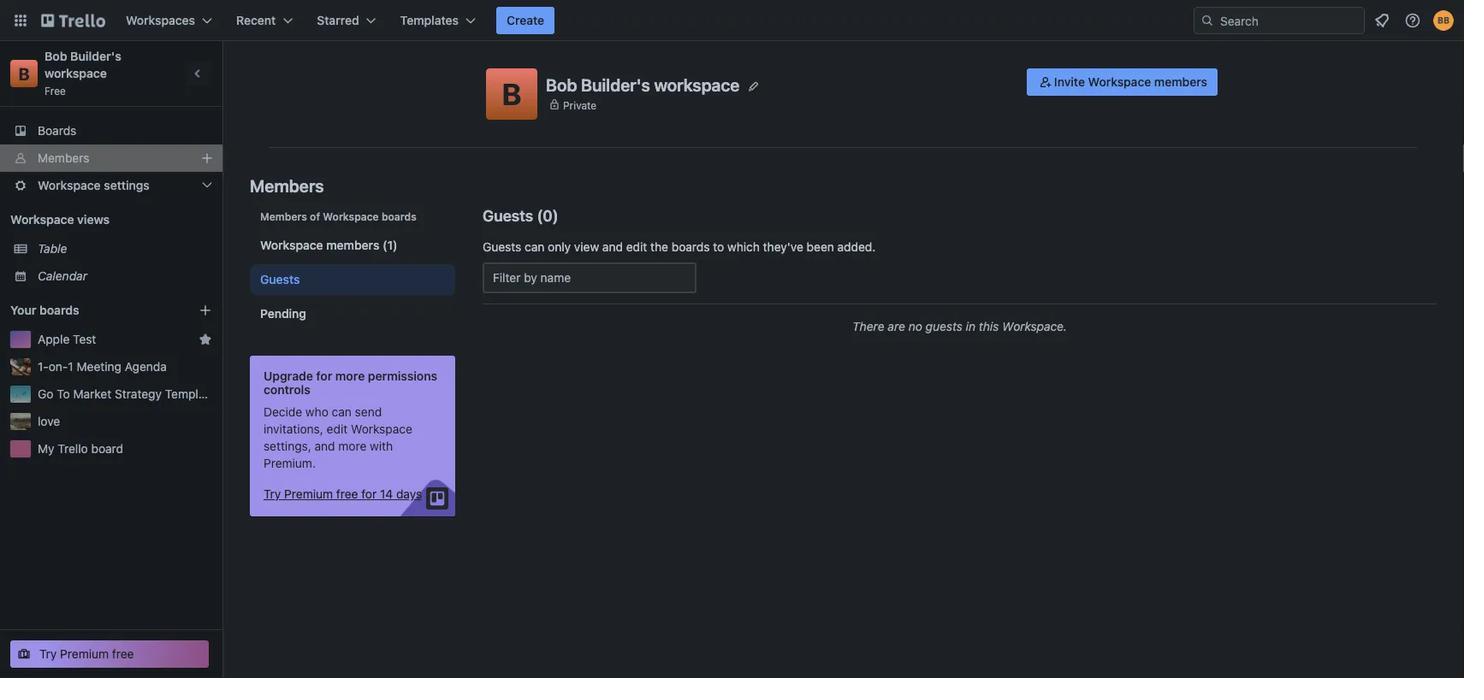 Task type: vqa. For each thing, say whether or not it's contained in the screenshot.
Ryan Spilken, Evangelist @ Adaptavist image
no



Task type: locate. For each thing, give the bounding box(es) containing it.
go to market strategy template
[[38, 387, 216, 401]]

guests up pending
[[260, 273, 300, 287]]

0 horizontal spatial boards
[[39, 303, 79, 318]]

1 vertical spatial can
[[332, 405, 352, 419]]

members
[[1155, 75, 1208, 89], [326, 238, 379, 252]]

1 vertical spatial edit
[[327, 422, 348, 437]]

0 vertical spatial free
[[336, 487, 358, 502]]

workspace views
[[10, 213, 110, 227]]

guests left (
[[483, 206, 533, 225]]

my trello board
[[38, 442, 123, 456]]

2 vertical spatial guests
[[260, 273, 300, 287]]

workspace settings button
[[0, 172, 223, 199]]

bob builder (bobbuilder40) image
[[1434, 10, 1454, 31]]

0 vertical spatial guests
[[483, 206, 533, 225]]

invitations,
[[264, 422, 323, 437]]

b button
[[486, 68, 538, 120]]

invite workspace members
[[1054, 75, 1208, 89]]

b
[[18, 63, 30, 83], [502, 76, 522, 112]]

1 horizontal spatial and
[[603, 240, 623, 254]]

0 vertical spatial for
[[316, 369, 332, 383]]

premium inside button
[[60, 648, 109, 662]]

1 horizontal spatial premium
[[284, 487, 333, 502]]

members left of
[[260, 211, 307, 223]]

on-
[[49, 360, 68, 374]]

1-on-1 meeting agenda link
[[38, 359, 212, 376]]

guests for guests can only view and edit the boards to which they've been added.
[[483, 240, 521, 254]]

workspace
[[45, 66, 107, 80], [654, 75, 740, 95]]

edit inside upgrade for more permissions controls decide who can send invitations, edit workspace settings, and more with premium.
[[327, 422, 348, 437]]

workspace inside button
[[1088, 75, 1151, 89]]

boards up (1)
[[382, 211, 417, 223]]

0 horizontal spatial bob
[[45, 49, 67, 63]]

for left 14
[[361, 487, 377, 502]]

try for try premium free
[[39, 648, 57, 662]]

1 vertical spatial for
[[361, 487, 377, 502]]

2 horizontal spatial boards
[[672, 240, 710, 254]]

guests link
[[250, 264, 455, 295]]

boards
[[382, 211, 417, 223], [672, 240, 710, 254], [39, 303, 79, 318]]

your boards with 5 items element
[[10, 300, 173, 321]]

invite workspace members button
[[1027, 68, 1218, 96]]

b for the b button
[[502, 76, 522, 112]]

1 vertical spatial guests
[[483, 240, 521, 254]]

members down boards
[[38, 151, 89, 165]]

1 vertical spatial free
[[112, 648, 134, 662]]

primary element
[[0, 0, 1464, 41]]

0 vertical spatial bob
[[45, 49, 67, 63]]

0 horizontal spatial builder's
[[70, 49, 121, 63]]

0 vertical spatial try
[[264, 487, 281, 502]]

premium.
[[264, 457, 316, 471]]

1-on-1 meeting agenda
[[38, 360, 167, 374]]

workspace down primary element
[[654, 75, 740, 95]]

can right who
[[332, 405, 352, 419]]

members
[[38, 151, 89, 165], [250, 175, 324, 196], [260, 211, 307, 223]]

board
[[91, 442, 123, 456]]

bob up free at the top
[[45, 49, 67, 63]]

guests
[[483, 206, 533, 225], [483, 240, 521, 254], [260, 273, 300, 287]]

0 horizontal spatial try
[[39, 648, 57, 662]]

premium inside 'button'
[[284, 487, 333, 502]]

1 horizontal spatial free
[[336, 487, 358, 502]]

edit left the
[[626, 240, 647, 254]]

meeting
[[77, 360, 121, 374]]

b left private
[[502, 76, 522, 112]]

2 vertical spatial boards
[[39, 303, 79, 318]]

members down search icon on the top
[[1155, 75, 1208, 89]]

free inside try premium free button
[[112, 648, 134, 662]]

1 horizontal spatial for
[[361, 487, 377, 502]]

0 horizontal spatial b
[[18, 63, 30, 83]]

for
[[316, 369, 332, 383], [361, 487, 377, 502]]

0 horizontal spatial can
[[332, 405, 352, 419]]

guests
[[926, 320, 963, 334]]

search image
[[1201, 14, 1215, 27]]

boards up "apple"
[[39, 303, 79, 318]]

and down who
[[315, 440, 335, 454]]

more
[[335, 369, 365, 383], [338, 440, 367, 454]]

for inside 'button'
[[361, 487, 377, 502]]

0 horizontal spatial for
[[316, 369, 332, 383]]

1 vertical spatial builder's
[[581, 75, 650, 95]]

b left bob builder's workspace free
[[18, 63, 30, 83]]

try for try premium free for 14 days
[[264, 487, 281, 502]]

0 horizontal spatial edit
[[327, 422, 348, 437]]

which
[[728, 240, 760, 254]]

2 vertical spatial members
[[260, 211, 307, 223]]

can
[[525, 240, 545, 254], [332, 405, 352, 419]]

workspace up with
[[351, 422, 412, 437]]

bob builder's workspace free
[[45, 49, 125, 97]]

0 vertical spatial members
[[1155, 75, 1208, 89]]

0 vertical spatial boards
[[382, 211, 417, 223]]

members link
[[0, 145, 223, 172]]

can inside upgrade for more permissions controls decide who can send invitations, edit workspace settings, and more with premium.
[[332, 405, 352, 419]]

0 vertical spatial and
[[603, 240, 623, 254]]

workspace inside bob builder's workspace free
[[45, 66, 107, 80]]

apple
[[38, 333, 70, 347]]

market
[[73, 387, 111, 401]]

0 vertical spatial edit
[[626, 240, 647, 254]]

builder's
[[70, 49, 121, 63], [581, 75, 650, 95]]

in
[[966, 320, 976, 334]]

try inside try premium free button
[[39, 648, 57, 662]]

1 vertical spatial premium
[[60, 648, 109, 662]]

0 horizontal spatial and
[[315, 440, 335, 454]]

premium
[[284, 487, 333, 502], [60, 648, 109, 662]]

b inside button
[[502, 76, 522, 112]]

workspace right invite
[[1088, 75, 1151, 89]]

members up of
[[250, 175, 324, 196]]

1 vertical spatial members
[[326, 238, 379, 252]]

builder's down "back to home" image
[[70, 49, 121, 63]]

can left only
[[525, 240, 545, 254]]

1 vertical spatial try
[[39, 648, 57, 662]]

1 horizontal spatial b
[[502, 76, 522, 112]]

free inside try premium free for 14 days 'button'
[[336, 487, 358, 502]]

guests for guests link
[[260, 273, 300, 287]]

more left with
[[338, 440, 367, 454]]

back to home image
[[41, 7, 105, 34]]

bob
[[45, 49, 67, 63], [546, 75, 577, 95]]

workspace up free at the top
[[45, 66, 107, 80]]

0 horizontal spatial premium
[[60, 648, 109, 662]]

settings
[[104, 178, 150, 193]]

added.
[[838, 240, 876, 254]]

Filter by name text field
[[483, 263, 697, 294]]

0 vertical spatial premium
[[284, 487, 333, 502]]

1-
[[38, 360, 49, 374]]

1 horizontal spatial workspace
[[654, 75, 740, 95]]

members down members of workspace boards
[[326, 238, 379, 252]]

1 vertical spatial and
[[315, 440, 335, 454]]

0 horizontal spatial free
[[112, 648, 134, 662]]

try premium free button
[[10, 641, 209, 668]]

builder's inside bob builder's workspace free
[[70, 49, 121, 63]]

0 vertical spatial can
[[525, 240, 545, 254]]

1 vertical spatial more
[[338, 440, 367, 454]]

0 horizontal spatial workspace
[[45, 66, 107, 80]]

bob inside bob builder's workspace free
[[45, 49, 67, 63]]

private
[[563, 99, 597, 111]]

1 horizontal spatial try
[[264, 487, 281, 502]]

strategy
[[115, 387, 162, 401]]

workspace inside popup button
[[38, 178, 101, 193]]

)
[[553, 206, 559, 225]]

add board image
[[199, 304, 212, 318]]

send
[[355, 405, 382, 419]]

controls
[[264, 383, 311, 397]]

try inside try premium free for 14 days 'button'
[[264, 487, 281, 502]]

0 horizontal spatial members
[[326, 238, 379, 252]]

settings,
[[264, 440, 311, 454]]

and right view
[[603, 240, 623, 254]]

workspace.
[[1002, 320, 1067, 334]]

and inside upgrade for more permissions controls decide who can send invitations, edit workspace settings, and more with premium.
[[315, 440, 335, 454]]

1 horizontal spatial builder's
[[581, 75, 650, 95]]

builder's up private
[[581, 75, 650, 95]]

free
[[45, 85, 66, 97]]

workspace right of
[[323, 211, 379, 223]]

builder's for bob builder's workspace free
[[70, 49, 121, 63]]

1 horizontal spatial members
[[1155, 75, 1208, 89]]

guests can only view and edit the boards to which they've been added.
[[483, 240, 876, 254]]

1 vertical spatial bob
[[546, 75, 577, 95]]

1 horizontal spatial boards
[[382, 211, 417, 223]]

workspace for bob builder's workspace
[[654, 75, 740, 95]]

test
[[73, 333, 96, 347]]

(1)
[[383, 238, 398, 252]]

workspace up workspace views
[[38, 178, 101, 193]]

edit
[[626, 240, 647, 254], [327, 422, 348, 437]]

starred icon image
[[199, 333, 212, 347]]

0 vertical spatial builder's
[[70, 49, 121, 63]]

more up send
[[335, 369, 365, 383]]

free
[[336, 487, 358, 502], [112, 648, 134, 662]]

edit down who
[[327, 422, 348, 437]]

0 vertical spatial members
[[38, 151, 89, 165]]

this
[[979, 320, 999, 334]]

1 horizontal spatial can
[[525, 240, 545, 254]]

apple test link
[[38, 331, 192, 348]]

bob up private
[[546, 75, 577, 95]]

guests left only
[[483, 240, 521, 254]]

workspace
[[1088, 75, 1151, 89], [38, 178, 101, 193], [323, 211, 379, 223], [10, 213, 74, 227], [260, 238, 323, 252], [351, 422, 412, 437]]

only
[[548, 240, 571, 254]]

1 vertical spatial boards
[[672, 240, 710, 254]]

1 horizontal spatial bob
[[546, 75, 577, 95]]

workspace down of
[[260, 238, 323, 252]]

boards left to
[[672, 240, 710, 254]]

for right upgrade
[[316, 369, 332, 383]]



Task type: describe. For each thing, give the bounding box(es) containing it.
starred button
[[307, 7, 387, 34]]

view
[[574, 240, 599, 254]]

go to market strategy template link
[[38, 386, 216, 403]]

pending
[[260, 307, 306, 321]]

templates
[[400, 13, 459, 27]]

boards
[[38, 124, 76, 138]]

workspace settings
[[38, 178, 150, 193]]

no
[[909, 320, 923, 334]]

boards link
[[0, 117, 223, 145]]

b for the b link
[[18, 63, 30, 83]]

template
[[165, 387, 216, 401]]

views
[[77, 213, 110, 227]]

try premium free
[[39, 648, 134, 662]]

decide
[[264, 405, 302, 419]]

of
[[310, 211, 320, 223]]

14
[[380, 487, 393, 502]]

pending link
[[250, 299, 455, 330]]

workspaces
[[126, 13, 195, 27]]

there are no guests in this workspace.
[[852, 320, 1067, 334]]

try premium free for 14 days button
[[264, 486, 422, 503]]

love
[[38, 415, 60, 429]]

bob builder's workspace link
[[45, 49, 125, 80]]

my
[[38, 442, 54, 456]]

for inside upgrade for more permissions controls decide who can send invitations, edit workspace settings, and more with premium.
[[316, 369, 332, 383]]

create button
[[496, 7, 555, 34]]

recent button
[[226, 7, 303, 34]]

workspace members
[[260, 238, 379, 252]]

( 0 )
[[537, 206, 559, 225]]

bob builder's workspace
[[546, 75, 740, 95]]

1 horizontal spatial edit
[[626, 240, 647, 254]]

premium for try premium free for 14 days
[[284, 487, 333, 502]]

0 notifications image
[[1372, 10, 1393, 31]]

the
[[651, 240, 668, 254]]

free for try premium free
[[112, 648, 134, 662]]

sm image
[[1037, 74, 1054, 91]]

are
[[888, 320, 906, 334]]

been
[[807, 240, 834, 254]]

invite
[[1054, 75, 1085, 89]]

days
[[396, 487, 422, 502]]

upgrade
[[264, 369, 313, 383]]

0 vertical spatial more
[[335, 369, 365, 383]]

who
[[306, 405, 329, 419]]

free for try premium free for 14 days
[[336, 487, 358, 502]]

workspaces button
[[116, 7, 223, 34]]

builder's for bob builder's workspace
[[581, 75, 650, 95]]

trello
[[58, 442, 88, 456]]

members inside invite workspace members button
[[1155, 75, 1208, 89]]

permissions
[[368, 369, 438, 383]]

create
[[507, 13, 545, 27]]

starred
[[317, 13, 359, 27]]

templates button
[[390, 7, 486, 34]]

workspace up the table
[[10, 213, 74, 227]]

workspace inside upgrade for more permissions controls decide who can send invitations, edit workspace settings, and more with premium.
[[351, 422, 412, 437]]

love link
[[38, 413, 212, 431]]

to
[[57, 387, 70, 401]]

bob for bob builder's workspace free
[[45, 49, 67, 63]]

members of workspace boards
[[260, 211, 417, 223]]

(
[[537, 206, 543, 225]]

open information menu image
[[1405, 12, 1422, 29]]

to
[[713, 240, 724, 254]]

your
[[10, 303, 36, 318]]

b link
[[10, 60, 38, 87]]

they've
[[763, 240, 804, 254]]

upgrade for more permissions controls decide who can send invitations, edit workspace settings, and more with premium.
[[264, 369, 438, 471]]

my trello board link
[[38, 441, 212, 458]]

calendar link
[[38, 268, 212, 285]]

workspace for bob builder's workspace free
[[45, 66, 107, 80]]

your boards
[[10, 303, 79, 318]]

premium for try premium free
[[60, 648, 109, 662]]

0
[[543, 206, 553, 225]]

recent
[[236, 13, 276, 27]]

apple test
[[38, 333, 96, 347]]

agenda
[[125, 360, 167, 374]]

1
[[68, 360, 73, 374]]

workspace navigation collapse icon image
[[187, 62, 211, 86]]

go
[[38, 387, 53, 401]]

there
[[852, 320, 885, 334]]

bob for bob builder's workspace
[[546, 75, 577, 95]]

1 vertical spatial members
[[250, 175, 324, 196]]

table
[[38, 242, 67, 256]]

table link
[[38, 241, 212, 258]]

try premium free for 14 days
[[264, 487, 422, 502]]

Search field
[[1215, 8, 1364, 33]]



